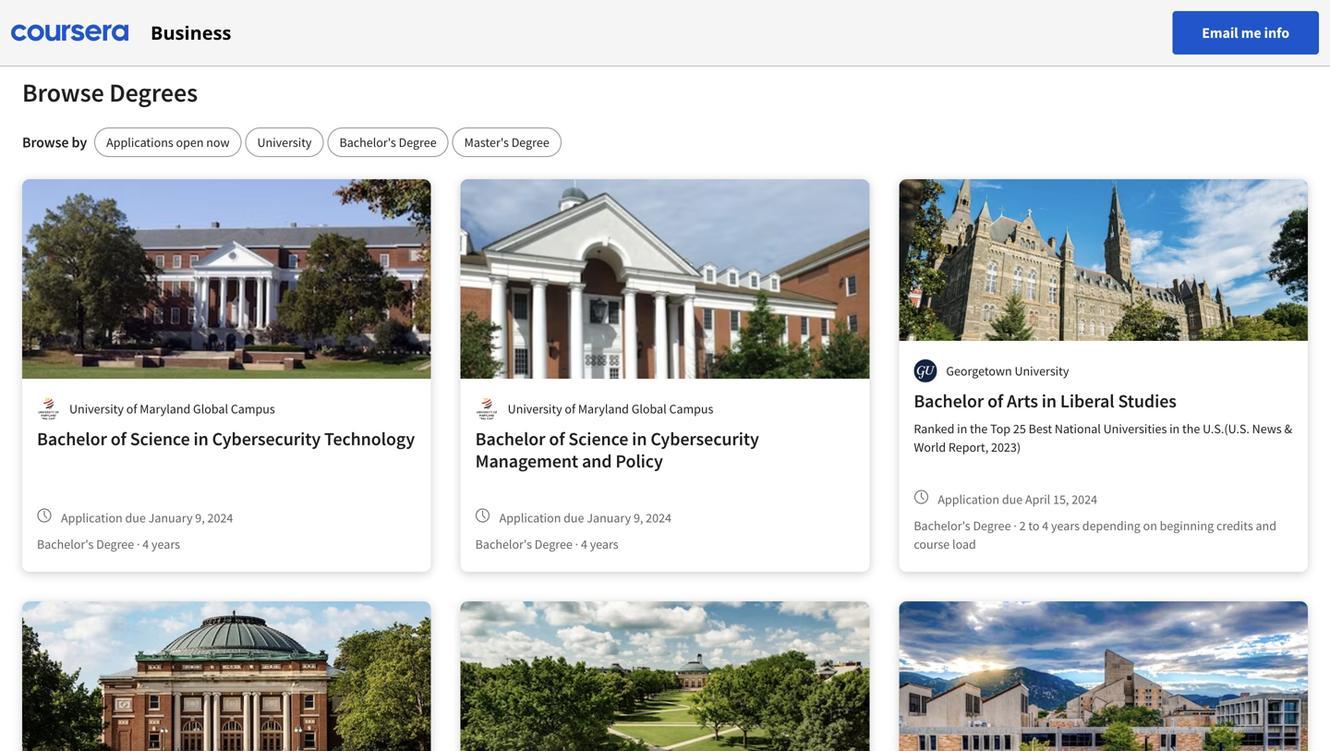 Task type: locate. For each thing, give the bounding box(es) containing it.
0 horizontal spatial global
[[193, 401, 228, 417]]

1 horizontal spatial application
[[500, 510, 561, 526]]

1 browse from the top
[[22, 76, 104, 109]]

business
[[151, 20, 231, 45]]

1 horizontal spatial bachelor
[[476, 427, 546, 451]]

2 browse from the top
[[22, 133, 69, 152]]

university of maryland global campus
[[69, 401, 275, 417], [508, 401, 714, 417]]

2 horizontal spatial due
[[1003, 491, 1023, 508]]

1 horizontal spatial ·
[[575, 536, 579, 553]]

degree inside 'bachelor's degree · 2 to 4 years depending on beginning credits and course load'
[[974, 518, 1011, 534]]

university of maryland global campus up bachelor of science in cybersecurity technology at the bottom of the page
[[69, 401, 275, 417]]

beginning
[[1160, 518, 1214, 534]]

campus up bachelor of science in cybersecurity management and policy
[[670, 401, 714, 417]]

2 9, from the left
[[634, 510, 644, 526]]

cybersecurity
[[212, 427, 321, 451], [651, 427, 759, 451]]

bachelor's degree · 2 to 4 years depending on beginning credits and course load
[[914, 518, 1277, 553]]

1 horizontal spatial campus
[[670, 401, 714, 417]]

of inside bachelor of arts in liberal studies ranked in the top 25 best national universities in the u.s.(u.s. news & world report, 2023)
[[988, 390, 1004, 413]]

studies
[[1119, 390, 1177, 413]]

on
[[1144, 518, 1158, 534]]

2024
[[1072, 491, 1098, 508], [207, 510, 233, 526], [646, 510, 672, 526]]

1 vertical spatial and
[[1256, 518, 1277, 534]]

1 cybersecurity from the left
[[212, 427, 321, 451]]

in for bachelor of science in cybersecurity management and policy
[[632, 427, 647, 451]]

browse degrees
[[22, 76, 198, 109]]

2 global from the left
[[632, 401, 667, 417]]

2024 right 15, at the bottom
[[1072, 491, 1098, 508]]

of
[[988, 390, 1004, 413], [126, 401, 137, 417], [565, 401, 576, 417], [111, 427, 126, 451], [549, 427, 565, 451]]

campus
[[231, 401, 275, 417], [670, 401, 714, 417]]

· inside 'bachelor's degree · 2 to 4 years depending on beginning credits and course load'
[[1014, 518, 1017, 534]]

2 horizontal spatial application
[[938, 491, 1000, 508]]

9, for management
[[634, 510, 644, 526]]

1 university of maryland global campus from the left
[[69, 401, 275, 417]]

bachelor's degree · 4 years for bachelor of science in cybersecurity management and policy
[[476, 536, 619, 553]]

1 horizontal spatial cybersecurity
[[651, 427, 759, 451]]

0 horizontal spatial application
[[61, 510, 123, 526]]

1 the from the left
[[970, 420, 988, 437]]

in inside bachelor of science in cybersecurity management and policy
[[632, 427, 647, 451]]

due for management
[[564, 510, 585, 526]]

and left policy
[[582, 450, 612, 473]]

degrees
[[109, 76, 198, 109]]

0 horizontal spatial science
[[130, 427, 190, 451]]

bachelor inside bachelor of science in cybersecurity management and policy
[[476, 427, 546, 451]]

University button
[[245, 128, 324, 157]]

0 horizontal spatial 4
[[143, 536, 149, 553]]

4
[[1043, 518, 1049, 534], [143, 536, 149, 553], [581, 536, 588, 553]]

·
[[1014, 518, 1017, 534], [137, 536, 140, 553], [575, 536, 579, 553]]

&
[[1285, 420, 1293, 437]]

0 horizontal spatial campus
[[231, 401, 275, 417]]

bachelor's degree · 4 years
[[37, 536, 180, 553], [476, 536, 619, 553]]

2 application due january 9, 2024 from the left
[[500, 510, 672, 526]]

1 horizontal spatial 4
[[581, 536, 588, 553]]

cybersecurity for management
[[651, 427, 759, 451]]

credits
[[1217, 518, 1254, 534]]

0 horizontal spatial 9,
[[195, 510, 205, 526]]

the
[[970, 420, 988, 437], [1183, 420, 1201, 437]]

and
[[582, 450, 612, 473], [1256, 518, 1277, 534]]

georgetown university logo image
[[914, 359, 937, 383]]

1 9, from the left
[[195, 510, 205, 526]]

maryland
[[140, 401, 191, 417], [578, 401, 629, 417]]

maryland up bachelor of science in cybersecurity management and policy
[[578, 401, 629, 417]]

email
[[1203, 24, 1239, 42]]

application for technology
[[61, 510, 123, 526]]

1 january from the left
[[148, 510, 193, 526]]

the left u.s.(u.s.
[[1183, 420, 1201, 437]]

1 application due january 9, 2024 from the left
[[61, 510, 233, 526]]

1 campus from the left
[[231, 401, 275, 417]]

due
[[1003, 491, 1023, 508], [125, 510, 146, 526], [564, 510, 585, 526]]

0 horizontal spatial and
[[582, 450, 612, 473]]

university of maryland global campus logo image
[[37, 397, 60, 420], [476, 397, 499, 420]]

2 january from the left
[[587, 510, 631, 526]]

to
[[1029, 518, 1040, 534]]

2024 down policy
[[646, 510, 672, 526]]

2 cybersecurity from the left
[[651, 427, 759, 451]]

bachelor for bachelor of science in cybersecurity management and policy
[[476, 427, 546, 451]]

arts
[[1007, 390, 1039, 413]]

maryland up bachelor of science in cybersecurity technology at the bottom of the page
[[140, 401, 191, 417]]

applications
[[106, 134, 173, 151]]

2 horizontal spatial bachelor
[[914, 390, 984, 413]]

0 horizontal spatial bachelor's degree · 4 years
[[37, 536, 180, 553]]

science inside bachelor of science in cybersecurity management and policy
[[569, 427, 629, 451]]

of inside bachelor of science in cybersecurity management and policy
[[549, 427, 565, 451]]

1 horizontal spatial due
[[564, 510, 585, 526]]

1 maryland from the left
[[140, 401, 191, 417]]

university inside university button
[[257, 134, 312, 151]]

science
[[130, 427, 190, 451], [569, 427, 629, 451]]

maryland for technology
[[140, 401, 191, 417]]

2 campus from the left
[[670, 401, 714, 417]]

1 horizontal spatial january
[[587, 510, 631, 526]]

2 university of maryland global campus logo image from the left
[[476, 397, 499, 420]]

1 horizontal spatial global
[[632, 401, 667, 417]]

years for technology
[[152, 536, 180, 553]]

0 horizontal spatial bachelor
[[37, 427, 107, 451]]

0 horizontal spatial cybersecurity
[[212, 427, 321, 451]]

2 science from the left
[[569, 427, 629, 451]]

application due january 9, 2024 for bachelor of science in cybersecurity technology
[[61, 510, 233, 526]]

0 horizontal spatial the
[[970, 420, 988, 437]]

1 vertical spatial browse
[[22, 133, 69, 152]]

applications open now
[[106, 134, 230, 151]]

browse up browse by
[[22, 76, 104, 109]]

management
[[476, 450, 579, 473]]

1 horizontal spatial science
[[569, 427, 629, 451]]

1 horizontal spatial 9,
[[634, 510, 644, 526]]

by
[[72, 133, 87, 152]]

2 horizontal spatial 4
[[1043, 518, 1049, 534]]

4 inside 'bachelor's degree · 2 to 4 years depending on beginning credits and course load'
[[1043, 518, 1049, 534]]

university
[[257, 134, 312, 151], [1015, 363, 1070, 379], [69, 401, 124, 417], [508, 401, 562, 417]]

university of maryland global campus up bachelor of science in cybersecurity management and policy
[[508, 401, 714, 417]]

application due april 15, 2024
[[938, 491, 1098, 508]]

0 horizontal spatial due
[[125, 510, 146, 526]]

browse left by
[[22, 133, 69, 152]]

1 horizontal spatial university of maryland global campus logo image
[[476, 397, 499, 420]]

application
[[938, 491, 1000, 508], [61, 510, 123, 526], [500, 510, 561, 526]]

9, down bachelor of science in cybersecurity technology at the bottom of the page
[[195, 510, 205, 526]]

0 horizontal spatial university of maryland global campus
[[69, 401, 275, 417]]

1 horizontal spatial maryland
[[578, 401, 629, 417]]

0 horizontal spatial application due january 9, 2024
[[61, 510, 233, 526]]

1 horizontal spatial the
[[1183, 420, 1201, 437]]

campus up bachelor of science in cybersecurity technology at the bottom of the page
[[231, 401, 275, 417]]

global up bachelor of science in cybersecurity technology at the bottom of the page
[[193, 401, 228, 417]]

and right credits
[[1256, 518, 1277, 534]]

of for technology
[[111, 427, 126, 451]]

0 vertical spatial browse
[[22, 76, 104, 109]]

9,
[[195, 510, 205, 526], [634, 510, 644, 526]]

cybersecurity inside bachelor of science in cybersecurity management and policy
[[651, 427, 759, 451]]

1 university of maryland global campus logo image from the left
[[37, 397, 60, 420]]

and inside bachelor of science in cybersecurity management and policy
[[582, 450, 612, 473]]

bachelor
[[914, 390, 984, 413], [37, 427, 107, 451], [476, 427, 546, 451]]

course
[[914, 536, 950, 553]]

bachelor's inside 'bachelor's degree · 2 to 4 years depending on beginning credits and course load'
[[914, 518, 971, 534]]

2 bachelor's degree · 4 years from the left
[[476, 536, 619, 553]]

years
[[1052, 518, 1080, 534], [152, 536, 180, 553], [590, 536, 619, 553]]

bachelor of science in cybersecurity technology
[[37, 427, 415, 451]]

0 horizontal spatial january
[[148, 510, 193, 526]]

2024 for technology
[[207, 510, 233, 526]]

9, down policy
[[634, 510, 644, 526]]

2 horizontal spatial years
[[1052, 518, 1080, 534]]

1 horizontal spatial university of maryland global campus
[[508, 401, 714, 417]]

application for management
[[500, 510, 561, 526]]

1 horizontal spatial 2024
[[646, 510, 672, 526]]

2
[[1020, 518, 1026, 534]]

1 horizontal spatial application due january 9, 2024
[[500, 510, 672, 526]]

bachelor's inside button
[[340, 134, 396, 151]]

1 horizontal spatial bachelor's degree · 4 years
[[476, 536, 619, 553]]

2024 down bachelor of science in cybersecurity technology at the bottom of the page
[[207, 510, 233, 526]]

0 horizontal spatial years
[[152, 536, 180, 553]]

bachelor's
[[340, 134, 396, 151], [914, 518, 971, 534], [37, 536, 94, 553], [476, 536, 532, 553]]

load
[[953, 536, 977, 553]]

bachelor inside bachelor of arts in liberal studies ranked in the top 25 best national universities in the u.s.(u.s. news & world report, 2023)
[[914, 390, 984, 413]]

application due january 9, 2024 for bachelor of science in cybersecurity management and policy
[[500, 510, 672, 526]]

application due january 9, 2024
[[61, 510, 233, 526], [500, 510, 672, 526]]

april
[[1026, 491, 1051, 508]]

january
[[148, 510, 193, 526], [587, 510, 631, 526]]

universities
[[1104, 420, 1167, 437]]

0 horizontal spatial maryland
[[140, 401, 191, 417]]

2 horizontal spatial ·
[[1014, 518, 1017, 534]]

2 university of maryland global campus from the left
[[508, 401, 714, 417]]

open
[[176, 134, 204, 151]]

years for management
[[590, 536, 619, 553]]

bachelor for bachelor of arts in liberal studies ranked in the top 25 best national universities in the u.s.(u.s. news & world report, 2023)
[[914, 390, 984, 413]]

the up report,
[[970, 420, 988, 437]]

technology
[[324, 427, 415, 451]]

4 for bachelor of science in cybersecurity technology
[[143, 536, 149, 553]]

0 vertical spatial and
[[582, 450, 612, 473]]

0 horizontal spatial 2024
[[207, 510, 233, 526]]

1 horizontal spatial and
[[1256, 518, 1277, 534]]

1 bachelor's degree · 4 years from the left
[[37, 536, 180, 553]]

global
[[193, 401, 228, 417], [632, 401, 667, 417]]

0 horizontal spatial ·
[[137, 536, 140, 553]]

1 horizontal spatial years
[[590, 536, 619, 553]]

global up bachelor of science in cybersecurity management and policy
[[632, 401, 667, 417]]

and inside 'bachelor's degree · 2 to 4 years depending on beginning credits and course load'
[[1256, 518, 1277, 534]]

info
[[1265, 24, 1290, 42]]

0 horizontal spatial university of maryland global campus logo image
[[37, 397, 60, 420]]

2 maryland from the left
[[578, 401, 629, 417]]

browse
[[22, 76, 104, 109], [22, 133, 69, 152]]

1 global from the left
[[193, 401, 228, 417]]

master's degree
[[465, 134, 550, 151]]

in
[[1042, 390, 1057, 413], [958, 420, 968, 437], [1170, 420, 1180, 437], [194, 427, 209, 451], [632, 427, 647, 451]]

due for technology
[[125, 510, 146, 526]]

· for technology
[[137, 536, 140, 553]]

degree
[[399, 134, 437, 151], [512, 134, 550, 151], [974, 518, 1011, 534], [96, 536, 134, 553], [535, 536, 573, 553]]

1 science from the left
[[130, 427, 190, 451]]

university of maryland global campus for management
[[508, 401, 714, 417]]



Task type: describe. For each thing, give the bounding box(es) containing it.
global for technology
[[193, 401, 228, 417]]

25
[[1014, 420, 1027, 437]]

university of maryland global campus for technology
[[69, 401, 275, 417]]

university of maryland global campus logo image for bachelor of science in cybersecurity management and policy
[[476, 397, 499, 420]]

world
[[914, 439, 946, 456]]

depending
[[1083, 518, 1141, 534]]

15,
[[1054, 491, 1070, 508]]

u.s.(u.s.
[[1203, 420, 1250, 437]]

science for technology
[[130, 427, 190, 451]]

bachelor's degree
[[340, 134, 437, 151]]

global for management
[[632, 401, 667, 417]]

news
[[1253, 420, 1282, 437]]

now
[[206, 134, 230, 151]]

2024 for management
[[646, 510, 672, 526]]

master's
[[465, 134, 509, 151]]

science for management
[[569, 427, 629, 451]]

9, for technology
[[195, 510, 205, 526]]

of for management
[[549, 427, 565, 451]]

georgetown university
[[947, 363, 1070, 379]]

report,
[[949, 439, 989, 456]]

bachelor of arts in liberal studies ranked in the top 25 best national universities in the u.s.(u.s. news & world report, 2023)
[[914, 390, 1293, 456]]

· for management
[[575, 536, 579, 553]]

university of maryland global campus logo image for bachelor of science in cybersecurity technology
[[37, 397, 60, 420]]

january for management
[[587, 510, 631, 526]]

2023)
[[992, 439, 1021, 456]]

browse by
[[22, 133, 87, 152]]

Master's Degree button
[[453, 128, 562, 157]]

in for bachelor of science in cybersecurity technology
[[194, 427, 209, 451]]

january for technology
[[148, 510, 193, 526]]

in for bachelor of arts in liberal studies ranked in the top 25 best national universities in the u.s.(u.s. news & world report, 2023)
[[1042, 390, 1057, 413]]

bachelor for bachelor of science in cybersecurity technology
[[37, 427, 107, 451]]

4 for bachelor of science in cybersecurity management and policy
[[581, 536, 588, 553]]

bachelor's degree · 4 years for bachelor of science in cybersecurity technology
[[37, 536, 180, 553]]

Bachelor's Degree button
[[328, 128, 449, 157]]

cybersecurity for technology
[[212, 427, 321, 451]]

campus for technology
[[231, 401, 275, 417]]

ranked
[[914, 420, 955, 437]]

national
[[1055, 420, 1101, 437]]

me
[[1242, 24, 1262, 42]]

2 horizontal spatial 2024
[[1072, 491, 1098, 508]]

policy
[[616, 450, 663, 473]]

email me info button
[[1173, 11, 1320, 55]]

email me info
[[1203, 24, 1290, 42]]

2 the from the left
[[1183, 420, 1201, 437]]

of for studies
[[988, 390, 1004, 413]]

georgetown
[[947, 363, 1013, 379]]

maryland for management
[[578, 401, 629, 417]]

browse by group
[[94, 128, 562, 157]]

browse for browse degrees
[[22, 76, 104, 109]]

campus for management
[[670, 401, 714, 417]]

bachelor of science in cybersecurity management and policy
[[476, 427, 759, 473]]

coursera image
[[11, 18, 128, 48]]

top
[[991, 420, 1011, 437]]

Applications open now button
[[94, 128, 242, 157]]

liberal
[[1061, 390, 1115, 413]]

best
[[1029, 420, 1053, 437]]

years inside 'bachelor's degree · 2 to 4 years depending on beginning credits and course load'
[[1052, 518, 1080, 534]]

browse for browse by
[[22, 133, 69, 152]]



Task type: vqa. For each thing, say whether or not it's contained in the screenshot.
second Group from the top of the page
no



